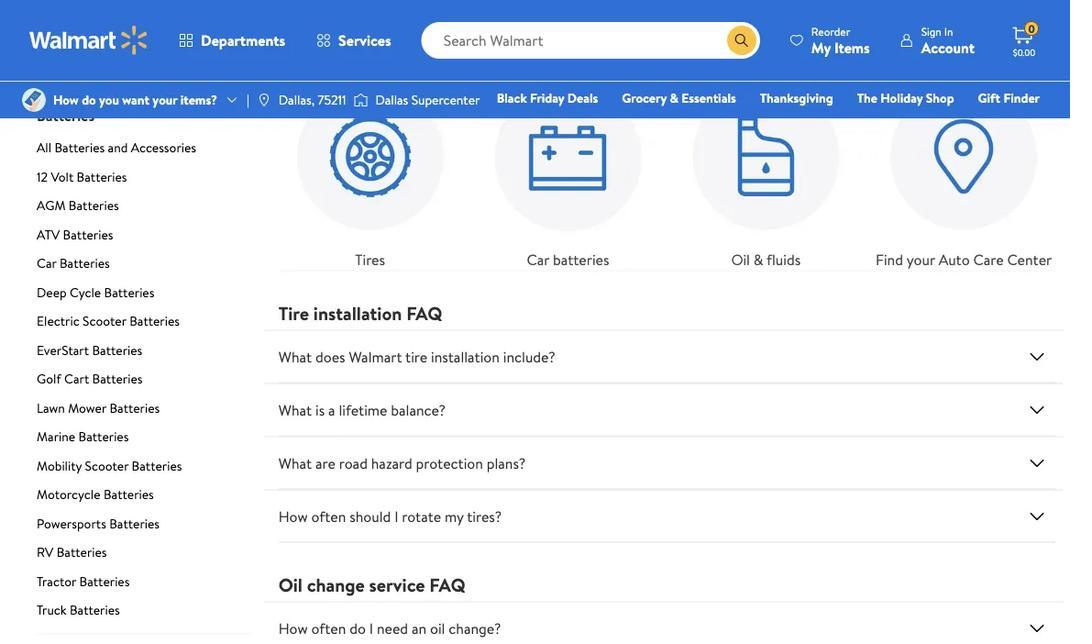 Task type: describe. For each thing, give the bounding box(es) containing it.
1 vertical spatial faq
[[430, 572, 466, 598]]

walmart+ link
[[977, 114, 1049, 133]]

marine batteries link
[[37, 428, 249, 453]]

is
[[316, 400, 325, 420]]

tire installation faq
[[279, 300, 443, 326]]

powersports
[[37, 514, 106, 532]]

protection
[[416, 453, 483, 473]]

how often do i need an oil change?
[[279, 618, 501, 638]]

the holiday shop link
[[849, 88, 963, 108]]

accessories for all batteries and accessories
[[131, 139, 196, 157]]

everstart
[[37, 341, 89, 359]]

friday
[[530, 89, 565, 107]]

batteries up 12 volt batteries at the left of the page
[[54, 139, 105, 157]]

agm batteries link
[[37, 197, 249, 222]]

walmart
[[349, 346, 402, 367]]

Walmart Site-Wide search field
[[422, 22, 760, 59]]

batteries up lawn mower batteries
[[92, 370, 143, 388]]

dallas
[[376, 91, 409, 109]]

electronics
[[545, 115, 608, 133]]

how often should i rotate my tires? image
[[1027, 505, 1049, 527]]

home link
[[697, 114, 747, 133]]

12
[[37, 168, 48, 186]]

change
[[307, 572, 365, 598]]

gift finder link
[[970, 88, 1049, 108]]

motorcycle batteries
[[37, 486, 154, 503]]

sign in account
[[922, 23, 975, 57]]

0 horizontal spatial auto
[[37, 5, 76, 31]]

registry
[[829, 115, 876, 133]]

mobility scooter batteries link
[[37, 457, 249, 482]]

my
[[445, 506, 464, 526]]

deep cycle batteries
[[37, 283, 155, 301]]

category
[[347, 26, 417, 52]]

electronics link
[[537, 114, 616, 133]]

how often do i need an oil change? image
[[1027, 617, 1049, 639]]

dallas supercenter
[[376, 91, 480, 109]]

the
[[858, 89, 878, 107]]

departments button
[[163, 18, 301, 62]]

batteries inside dropdown button
[[37, 105, 95, 125]]

find
[[876, 249, 904, 269]]

departments
[[201, 30, 285, 50]]

batteries down tractor batteries on the bottom
[[70, 601, 120, 619]]

batteries down motorcycle batteries link
[[109, 514, 160, 532]]

center
[[1008, 249, 1053, 269]]

1 vertical spatial your
[[907, 249, 936, 269]]

golf
[[37, 370, 61, 388]]

batteries up "cycle"
[[60, 254, 110, 272]]

my
[[812, 37, 831, 57]]

batteries button
[[37, 92, 249, 139]]

oil & fluids
[[732, 249, 801, 269]]

tires link
[[279, 65, 462, 270]]

what are road hazard protection plans? image
[[1027, 452, 1049, 474]]

one
[[900, 115, 927, 133]]

toy shop link
[[623, 114, 690, 133]]

often for should
[[311, 506, 346, 526]]

0 horizontal spatial do
[[82, 91, 96, 109]]

dallas, 75211
[[279, 91, 346, 109]]

what for what is a lifetime balance?
[[279, 400, 312, 420]]

atv batteries link
[[37, 225, 249, 251]]

tire
[[406, 346, 428, 367]]

one debit
[[900, 115, 962, 133]]

mobility
[[37, 457, 82, 475]]

rv batteries
[[37, 543, 107, 561]]

rv
[[37, 543, 53, 561]]

need
[[377, 618, 408, 638]]

gift finder electronics
[[545, 89, 1040, 133]]

black friday deals
[[497, 89, 598, 107]]

2 horizontal spatial shop
[[927, 89, 955, 107]]

a
[[328, 400, 335, 420]]

batteries down 12 volt batteries at the left of the page
[[69, 197, 119, 214]]

what are road hazard protection plans?
[[279, 453, 526, 473]]

the holiday shop
[[858, 89, 955, 107]]

often for do
[[311, 618, 346, 638]]

1 horizontal spatial do
[[350, 618, 366, 638]]

and
[[108, 139, 128, 157]]

all
[[37, 139, 51, 157]]

grocery & essentials link
[[614, 88, 745, 108]]

tractor
[[37, 572, 76, 590]]

0 vertical spatial shop
[[279, 26, 319, 52]]

gift
[[979, 89, 1001, 107]]

plans?
[[487, 453, 526, 473]]

essentials
[[682, 89, 737, 107]]

0 vertical spatial installation
[[314, 300, 402, 326]]

how for how do you want your items?
[[53, 91, 79, 109]]

batteries up truck batteries at the bottom left of the page
[[79, 572, 130, 590]]

care
[[974, 249, 1004, 269]]

parts
[[80, 5, 121, 31]]

dallas,
[[279, 91, 315, 109]]

motorcycle
[[37, 486, 101, 503]]

cycle
[[70, 283, 101, 301]]

home
[[705, 115, 739, 133]]

marine
[[37, 428, 75, 446]]

everstart batteries
[[37, 341, 142, 359]]

supercenter
[[412, 91, 480, 109]]

scooter for mobility
[[85, 457, 129, 475]]

all batteries and accessories
[[37, 139, 196, 157]]

in
[[945, 23, 954, 39]]

debit
[[930, 115, 962, 133]]

reorder
[[812, 23, 851, 39]]

toy shop
[[631, 115, 681, 133]]

golf cart batteries
[[37, 370, 143, 388]]

 image for how do you want your items?
[[22, 88, 46, 112]]

grocery & essentials
[[622, 89, 737, 107]]



Task type: locate. For each thing, give the bounding box(es) containing it.
batteries down all batteries and accessories
[[77, 168, 127, 186]]

car batteries
[[527, 249, 610, 269]]

fashion
[[763, 115, 805, 133]]

often down change
[[311, 618, 346, 638]]

what left does
[[279, 346, 312, 367]]

1 vertical spatial installation
[[431, 346, 500, 367]]

scooter down deep cycle batteries
[[83, 312, 126, 330]]

one debit link
[[892, 114, 970, 133]]

0 vertical spatial faq
[[407, 300, 443, 326]]

agm
[[37, 197, 66, 214]]

0 vertical spatial what
[[279, 346, 312, 367]]

list containing tires
[[271, 50, 1063, 270]]

everstart batteries link
[[37, 341, 249, 366]]

1 often from the top
[[311, 506, 346, 526]]

service
[[369, 572, 425, 598]]

0 horizontal spatial &
[[126, 5, 138, 31]]

& left "fluids"
[[754, 249, 764, 269]]

& right parts in the left top of the page
[[126, 5, 138, 31]]

car for car batteries
[[527, 249, 550, 269]]

oil left "fluids"
[[732, 249, 750, 269]]

2 vertical spatial &
[[754, 249, 764, 269]]

0 vertical spatial accessories
[[142, 5, 235, 31]]

holiday
[[881, 89, 923, 107]]

shop left by
[[279, 26, 319, 52]]

registry link
[[821, 114, 884, 133]]

mower
[[68, 399, 106, 417]]

how left you
[[53, 91, 79, 109]]

0 vertical spatial i
[[395, 506, 399, 526]]

include?
[[503, 346, 556, 367]]

auto left care
[[939, 249, 970, 269]]

0 horizontal spatial oil
[[279, 572, 303, 598]]

0 horizontal spatial i
[[370, 618, 374, 638]]

auto
[[37, 5, 76, 31], [939, 249, 970, 269]]

 image right 75211
[[354, 91, 368, 109]]

0 vertical spatial &
[[126, 5, 138, 31]]

2 vertical spatial what
[[279, 453, 312, 473]]

rv batteries link
[[37, 543, 249, 569]]

how for how often do i need an oil change?
[[279, 618, 308, 638]]

do left you
[[82, 91, 96, 109]]

0 horizontal spatial your
[[153, 91, 177, 109]]

deep
[[37, 283, 67, 301]]

batteries inside 'link'
[[77, 168, 127, 186]]

0 vertical spatial do
[[82, 91, 96, 109]]

fluids
[[767, 249, 801, 269]]

sign
[[922, 23, 942, 39]]

 image up "all"
[[22, 88, 46, 112]]

cart
[[64, 370, 89, 388]]

1 horizontal spatial oil
[[732, 249, 750, 269]]

2 vertical spatial how
[[279, 618, 308, 638]]

1 vertical spatial i
[[370, 618, 374, 638]]

golf cart batteries link
[[37, 370, 249, 395]]

marine batteries
[[37, 428, 129, 446]]

how for how often should i rotate my tires?
[[279, 506, 308, 526]]

want
[[122, 91, 150, 109]]

grocery
[[622, 89, 667, 107]]

accessories up items?
[[142, 5, 235, 31]]

car left batteries in the top right of the page
[[527, 249, 550, 269]]

Search search field
[[422, 22, 760, 59]]

1 horizontal spatial your
[[907, 249, 936, 269]]

your
[[153, 91, 177, 109], [907, 249, 936, 269]]

batteries down car batteries link
[[104, 283, 155, 301]]

auto parts & accessories
[[37, 5, 235, 31]]

& for oil & fluids
[[754, 249, 764, 269]]

do
[[82, 91, 96, 109], [350, 618, 366, 638]]

account
[[922, 37, 975, 57]]

faq
[[407, 300, 443, 326], [430, 572, 466, 598]]

deep cycle batteries link
[[37, 283, 249, 308]]

oil
[[430, 618, 445, 638]]

car
[[527, 249, 550, 269], [37, 254, 56, 272]]

electric
[[37, 312, 80, 330]]

 image for dallas supercenter
[[354, 91, 368, 109]]

do left "need" on the left
[[350, 618, 366, 638]]

1 vertical spatial do
[[350, 618, 366, 638]]

0 vertical spatial often
[[311, 506, 346, 526]]

batteries down lawn mower batteries
[[78, 428, 129, 446]]

volt
[[51, 168, 74, 186]]

accessories
[[142, 5, 235, 31], [131, 139, 196, 157]]

12 volt batteries
[[37, 168, 127, 186]]

installation up walmart
[[314, 300, 402, 326]]

1 what from the top
[[279, 346, 312, 367]]

accessories up 12 volt batteries 'link'
[[131, 139, 196, 157]]

scooter inside electric scooter batteries link
[[83, 312, 126, 330]]

by
[[323, 26, 342, 52]]

1 vertical spatial what
[[279, 400, 312, 420]]

finder
[[1004, 89, 1040, 107]]

accessories for auto parts & accessories
[[142, 5, 235, 31]]

0 vertical spatial scooter
[[83, 312, 126, 330]]

tire
[[279, 300, 309, 326]]

batteries down the mobility scooter batteries link
[[104, 486, 154, 503]]

faq up the what does walmart tire installation include?
[[407, 300, 443, 326]]

truck batteries link
[[37, 601, 249, 634]]

i for need
[[370, 618, 374, 638]]

shop right toy
[[653, 115, 681, 133]]

1 vertical spatial oil
[[279, 572, 303, 598]]

i for rotate
[[395, 506, 399, 526]]

what is a lifetime balance?
[[279, 400, 446, 420]]

rotate
[[402, 506, 441, 526]]

list
[[271, 50, 1063, 270]]

0 vertical spatial auto
[[37, 5, 76, 31]]

& for grocery & essentials
[[670, 89, 679, 107]]

2 what from the top
[[279, 400, 312, 420]]

2 horizontal spatial &
[[754, 249, 764, 269]]

0 horizontal spatial installation
[[314, 300, 402, 326]]

0 horizontal spatial car
[[37, 254, 56, 272]]

1 vertical spatial shop
[[927, 89, 955, 107]]

often left should
[[311, 506, 346, 526]]

car for car batteries
[[37, 254, 56, 272]]

faq up oil
[[430, 572, 466, 598]]

12 volt batteries link
[[37, 168, 249, 193]]

& right the grocery
[[670, 89, 679, 107]]

how down change
[[279, 618, 308, 638]]

scooter up motorcycle batteries
[[85, 457, 129, 475]]

toy
[[631, 115, 650, 133]]

scooter for electric
[[83, 312, 126, 330]]

balance?
[[391, 400, 446, 420]]

black friday deals link
[[489, 88, 607, 108]]

1 horizontal spatial  image
[[354, 91, 368, 109]]

walmart image
[[29, 26, 149, 55]]

services
[[339, 30, 391, 50]]

find your auto care center link
[[873, 65, 1056, 270]]

0 vertical spatial oil
[[732, 249, 750, 269]]

walmart+
[[986, 115, 1040, 133]]

1 vertical spatial how
[[279, 506, 308, 526]]

thanksgiving link
[[752, 88, 842, 108]]

batteries down golf cart batteries link
[[110, 399, 160, 417]]

oil for oil & fluids
[[732, 249, 750, 269]]

mobility scooter batteries
[[37, 457, 182, 475]]

 image
[[22, 88, 46, 112], [354, 91, 368, 109]]

what left the is
[[279, 400, 312, 420]]

tractor batteries link
[[37, 572, 249, 597]]

batteries down deep cycle batteries link
[[129, 312, 180, 330]]

1 vertical spatial auto
[[939, 249, 970, 269]]

what does walmart tire installation include? image
[[1027, 345, 1049, 367]]

atv batteries
[[37, 225, 113, 243]]

how left should
[[279, 506, 308, 526]]

1 vertical spatial scooter
[[85, 457, 129, 475]]

0 horizontal spatial shop
[[279, 26, 319, 52]]

batteries up tractor batteries on the bottom
[[57, 543, 107, 561]]

75211
[[318, 91, 346, 109]]

lawn
[[37, 399, 65, 417]]

3 what from the top
[[279, 453, 312, 473]]

1 vertical spatial &
[[670, 89, 679, 107]]

1 horizontal spatial auto
[[939, 249, 970, 269]]

shop
[[279, 26, 319, 52], [927, 89, 955, 107], [653, 115, 681, 133]]

shop by category
[[279, 26, 417, 52]]

1 vertical spatial often
[[311, 618, 346, 638]]

installation
[[314, 300, 402, 326], [431, 346, 500, 367]]

oil for oil change service faq
[[279, 572, 303, 598]]

services button
[[301, 18, 407, 62]]

what left are
[[279, 453, 312, 473]]

tractor batteries
[[37, 572, 130, 590]]

does
[[316, 346, 346, 367]]

0 vertical spatial how
[[53, 91, 79, 109]]

1 vertical spatial accessories
[[131, 139, 196, 157]]

car down atv
[[37, 254, 56, 272]]

car batteries
[[37, 254, 110, 272]]

what for what does walmart tire installation include?
[[279, 346, 312, 367]]

1 horizontal spatial &
[[670, 89, 679, 107]]

1 horizontal spatial installation
[[431, 346, 500, 367]]

lifetime
[[339, 400, 388, 420]]

i left "need" on the left
[[370, 618, 374, 638]]

scooter inside the mobility scooter batteries link
[[85, 457, 129, 475]]

items
[[835, 37, 870, 57]]

0 horizontal spatial  image
[[22, 88, 46, 112]]

shop up debit
[[927, 89, 955, 107]]

$0.00
[[1014, 46, 1036, 58]]

0 vertical spatial your
[[153, 91, 177, 109]]

what for what are road hazard protection plans?
[[279, 453, 312, 473]]

 image
[[257, 93, 271, 107]]

batteries down marine batteries link
[[132, 457, 182, 475]]

are
[[316, 453, 336, 473]]

search icon image
[[735, 33, 749, 48]]

oil left change
[[279, 572, 303, 598]]

batteries down agm batteries
[[63, 225, 113, 243]]

your right the find
[[907, 249, 936, 269]]

1 horizontal spatial shop
[[653, 115, 681, 133]]

change?
[[449, 618, 501, 638]]

oil & fluids link
[[675, 65, 858, 270]]

what does walmart tire installation include?
[[279, 346, 556, 367]]

1 horizontal spatial car
[[527, 249, 550, 269]]

batteries
[[37, 105, 95, 125], [54, 139, 105, 157], [77, 168, 127, 186], [69, 197, 119, 214], [63, 225, 113, 243], [60, 254, 110, 272], [104, 283, 155, 301], [129, 312, 180, 330], [92, 341, 142, 359], [92, 370, 143, 388], [110, 399, 160, 417], [78, 428, 129, 446], [132, 457, 182, 475], [104, 486, 154, 503], [109, 514, 160, 532], [57, 543, 107, 561], [79, 572, 130, 590], [70, 601, 120, 619]]

batteries up "all"
[[37, 105, 95, 125]]

car batteries link
[[37, 254, 249, 280]]

installation right tire
[[431, 346, 500, 367]]

i left rotate
[[395, 506, 399, 526]]

your right want
[[153, 91, 177, 109]]

2 vertical spatial shop
[[653, 115, 681, 133]]

auto left parts in the left top of the page
[[37, 5, 76, 31]]

car batteries link
[[477, 65, 660, 270]]

1 horizontal spatial i
[[395, 506, 399, 526]]

batteries down electric scooter batteries
[[92, 341, 142, 359]]

2 often from the top
[[311, 618, 346, 638]]

items?
[[180, 91, 217, 109]]

what is a lifetime balance? image
[[1027, 399, 1049, 421]]

find your auto care center
[[876, 249, 1053, 269]]

electric scooter batteries link
[[37, 312, 249, 337]]

lawn mower batteries link
[[37, 399, 249, 424]]

deals
[[568, 89, 598, 107]]

batteries
[[553, 249, 610, 269]]

truck
[[37, 601, 67, 619]]



Task type: vqa. For each thing, say whether or not it's contained in the screenshot.
leftmost :
no



